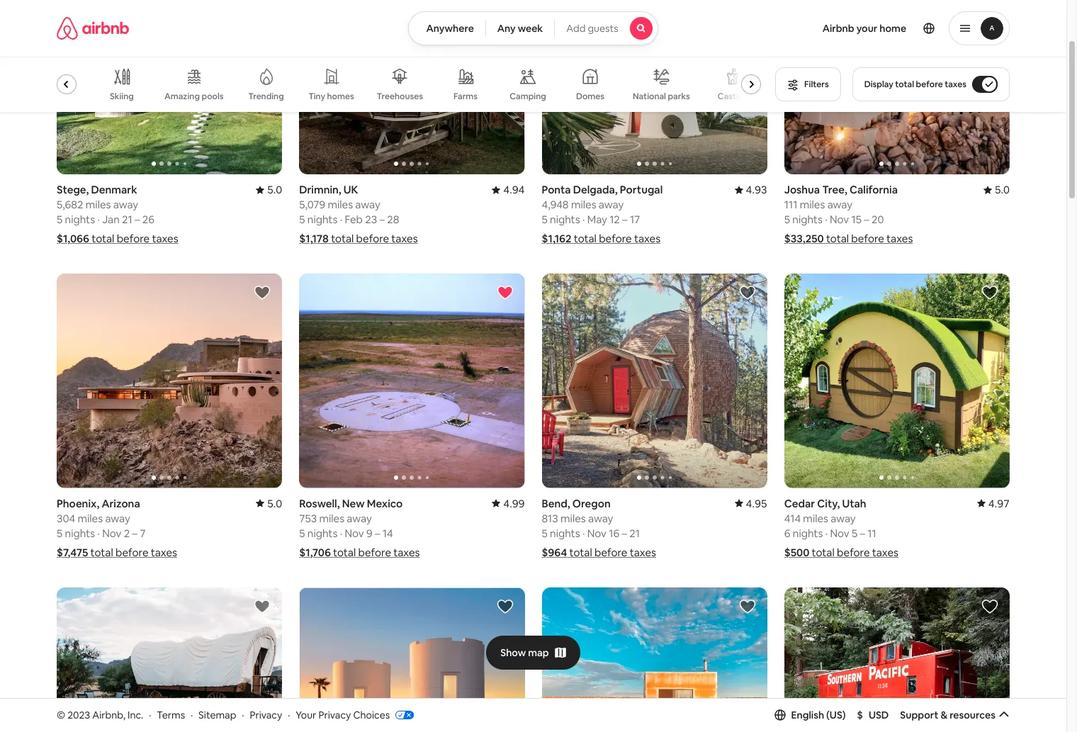 Task type: vqa. For each thing, say whether or not it's contained in the screenshot.
CONTAINERS
no



Task type: locate. For each thing, give the bounding box(es) containing it.
add guests button
[[555, 11, 659, 45]]

5.0 out of 5 average rating image left roswell,
[[256, 497, 282, 510]]

support
[[901, 709, 939, 722]]

taxes inside button
[[945, 79, 967, 90]]

· inside ponta delgada, portugal 4,948 miles away 5 nights · may 12 – 17 $1,162 total before taxes
[[583, 213, 585, 226]]

5 down 813
[[542, 527, 548, 540]]

away down new on the left
[[347, 512, 372, 525]]

castles
[[718, 91, 748, 102]]

home
[[880, 22, 907, 35]]

5 down 111
[[785, 213, 791, 226]]

miles down city,
[[804, 512, 829, 525]]

add to wishlist: phoenix, arizona image
[[254, 285, 271, 302]]

nights down 5,079
[[308, 213, 338, 226]]

4.95
[[746, 497, 768, 510]]

away down utah
[[831, 512, 856, 525]]

© 2023 airbnb, inc. ·
[[57, 709, 151, 722]]

resources
[[950, 709, 996, 722]]

$
[[858, 709, 864, 722]]

nights inside bend, oregon 813 miles away 5 nights · nov 16 – 21 $964 total before taxes
[[550, 527, 581, 540]]

airbnb,
[[92, 709, 126, 722]]

nov inside joshua tree, california 111 miles away 5 nights · nov 15 – 20 $33,250 total before taxes
[[830, 213, 850, 226]]

away down arizona
[[105, 512, 130, 525]]

miles down "uk"
[[328, 198, 353, 212]]

miles inside ponta delgada, portugal 4,948 miles away 5 nights · may 12 – 17 $1,162 total before taxes
[[572, 198, 597, 212]]

mansions
[[41, 91, 78, 102]]

· left feb
[[340, 213, 343, 226]]

$1,178
[[299, 232, 329, 246]]

$33,250
[[785, 232, 825, 246]]

before down 9
[[359, 546, 391, 559]]

$1,706
[[299, 546, 331, 559]]

total right $1,706 at bottom
[[333, 546, 356, 559]]

national
[[633, 91, 667, 102]]

privacy link
[[250, 709, 282, 722]]

nov left 2
[[102, 527, 122, 540]]

nights down 304
[[65, 527, 95, 540]]

· left jan
[[97, 213, 100, 226]]

nights down 813
[[550, 527, 581, 540]]

show map
[[501, 646, 549, 659]]

add to wishlist: cupertino, california image
[[982, 598, 999, 615]]

before inside bend, oregon 813 miles away 5 nights · nov 16 – 21 $964 total before taxes
[[595, 546, 628, 559]]

4.99 out of 5 average rating image
[[492, 497, 525, 510]]

5 down 4,948 on the top right of the page
[[542, 213, 548, 226]]

nov inside bend, oregon 813 miles away 5 nights · nov 16 – 21 $964 total before taxes
[[588, 527, 607, 540]]

2023
[[68, 709, 90, 722]]

group
[[299, 0, 751, 175], [40, 57, 767, 112], [57, 274, 282, 488], [299, 274, 525, 488], [542, 274, 768, 488], [785, 274, 1011, 488], [57, 588, 282, 733], [299, 588, 525, 733], [542, 588, 768, 733], [785, 588, 1011, 733]]

– left 7
[[132, 527, 138, 540]]

away inside phoenix, arizona 304 miles away 5 nights · nov 2 – 7 $7,475 total before taxes
[[105, 512, 130, 525]]

away inside cedar city, utah 414 miles away 6 nights · nov 5 – 11 $500 total before taxes
[[831, 512, 856, 525]]

miles inside cedar city, utah 414 miles away 6 nights · nov 5 – 11 $500 total before taxes
[[804, 512, 829, 525]]

5 inside roswell, new mexico 753 miles away 5 nights · nov 9 – 14 $1,706 total before taxes
[[299, 527, 305, 540]]

tiny
[[309, 91, 326, 102]]

– inside ponta delgada, portugal 4,948 miles away 5 nights · may 12 – 17 $1,162 total before taxes
[[623, 213, 628, 226]]

1 vertical spatial 5.0 out of 5 average rating image
[[256, 497, 282, 510]]

total right $33,250
[[827, 232, 850, 246]]

before inside ponta delgada, portugal 4,948 miles away 5 nights · may 12 – 17 $1,162 total before taxes
[[599, 232, 632, 246]]

your
[[296, 709, 317, 722]]

before right display
[[917, 79, 944, 90]]

· left privacy link
[[242, 709, 244, 722]]

21 right 16
[[630, 527, 640, 540]]

before inside stege, denmark 5,682 miles away 5 nights · jan 21 – 26 $1,066 total before taxes
[[117, 232, 150, 246]]

5
[[57, 213, 63, 226], [299, 213, 305, 226], [542, 213, 548, 226], [785, 213, 791, 226], [57, 527, 63, 540], [299, 527, 305, 540], [542, 527, 548, 540], [852, 527, 858, 540]]

support & resources
[[901, 709, 996, 722]]

before down 26
[[117, 232, 150, 246]]

display total before taxes
[[865, 79, 967, 90]]

1 horizontal spatial privacy
[[319, 709, 351, 722]]

28
[[387, 213, 400, 226]]

away
[[113, 198, 138, 212], [356, 198, 381, 212], [599, 198, 624, 212], [828, 198, 853, 212], [105, 512, 130, 525], [347, 512, 372, 525], [589, 512, 614, 525], [831, 512, 856, 525]]

12
[[610, 213, 620, 226]]

5 down 304
[[57, 527, 63, 540]]

None search field
[[409, 11, 659, 45]]

away up 12 at the top of the page
[[599, 198, 624, 212]]

camping
[[510, 91, 547, 102]]

drimnin, uk 5,079 miles away 5 nights · feb 23 – 28 $1,178 total before taxes
[[299, 183, 418, 246]]

skiing
[[110, 91, 134, 102]]

4.93 out of 5 average rating image
[[735, 183, 768, 197]]

stege, denmark 5,682 miles away 5 nights · jan 21 – 26 $1,066 total before taxes
[[57, 183, 178, 246]]

5 inside joshua tree, california 111 miles away 5 nights · nov 15 – 20 $33,250 total before taxes
[[785, 213, 791, 226]]

· inside stege, denmark 5,682 miles away 5 nights · jan 21 – 26 $1,066 total before taxes
[[97, 213, 100, 226]]

21 inside stege, denmark 5,682 miles away 5 nights · jan 21 – 26 $1,066 total before taxes
[[122, 213, 132, 226]]

guests
[[588, 22, 619, 35]]

add
[[567, 22, 586, 35]]

· left 2
[[97, 527, 100, 540]]

304
[[57, 512, 75, 525]]

· down city,
[[826, 527, 828, 540]]

0 vertical spatial 5.0 out of 5 average rating image
[[256, 183, 282, 197]]

4.97 out of 5 average rating image
[[978, 497, 1011, 510]]

utah
[[843, 497, 867, 510]]

2 privacy from the left
[[319, 709, 351, 722]]

nights up $1,706 at bottom
[[308, 527, 338, 540]]

5.0 out of 5 average rating image left "drimnin,"
[[256, 183, 282, 197]]

– right 16
[[622, 527, 628, 540]]

nov down city,
[[831, 527, 850, 540]]

– left 26
[[135, 213, 140, 226]]

total inside drimnin, uk 5,079 miles away 5 nights · feb 23 – 28 $1,178 total before taxes
[[331, 232, 354, 246]]

add to wishlist: joshua tree, california image
[[497, 598, 514, 615]]

away down denmark
[[113, 198, 138, 212]]

2
[[124, 527, 130, 540]]

nov left 9
[[345, 527, 364, 540]]

4.95 out of 5 average rating image
[[735, 497, 768, 510]]

your
[[857, 22, 878, 35]]

filters
[[805, 79, 830, 90]]

1 horizontal spatial 21
[[630, 527, 640, 540]]

nov for 111 miles away
[[830, 213, 850, 226]]

nights right 6
[[793, 527, 824, 540]]

5 inside drimnin, uk 5,079 miles away 5 nights · feb 23 – 28 $1,178 total before taxes
[[299, 213, 305, 226]]

5.0 out of 5 average rating image for stege, denmark 5,682 miles away 5 nights · jan 21 – 26 $1,066 total before taxes
[[256, 183, 282, 197]]

total right $7,475
[[90, 546, 113, 559]]

5.0 for stege, denmark 5,682 miles away 5 nights · jan 21 – 26 $1,066 total before taxes
[[267, 183, 282, 197]]

nights inside phoenix, arizona 304 miles away 5 nights · nov 2 – 7 $7,475 total before taxes
[[65, 527, 95, 540]]

nights inside cedar city, utah 414 miles away 6 nights · nov 5 – 11 $500 total before taxes
[[793, 527, 824, 540]]

· inside joshua tree, california 111 miles away 5 nights · nov 15 – 20 $33,250 total before taxes
[[826, 213, 828, 226]]

nights up $33,250
[[793, 213, 823, 226]]

nights
[[65, 213, 95, 226], [308, 213, 338, 226], [550, 213, 581, 226], [793, 213, 823, 226], [65, 527, 95, 540], [308, 527, 338, 540], [550, 527, 581, 540], [793, 527, 824, 540]]

6
[[785, 527, 791, 540]]

0 horizontal spatial 21
[[122, 213, 132, 226]]

– right 23
[[380, 213, 385, 226]]

away inside stege, denmark 5,682 miles away 5 nights · jan 21 – 26 $1,066 total before taxes
[[113, 198, 138, 212]]

tiny homes
[[309, 91, 354, 102]]

0 vertical spatial 21
[[122, 213, 132, 226]]

miles down roswell,
[[319, 512, 345, 525]]

nov left 15
[[830, 213, 850, 226]]

813
[[542, 512, 559, 525]]

nov left 16
[[588, 527, 607, 540]]

nights down 5,682
[[65, 213, 95, 226]]

miles inside joshua tree, california 111 miles away 5 nights · nov 15 – 20 $33,250 total before taxes
[[800, 198, 826, 212]]

nights inside joshua tree, california 111 miles away 5 nights · nov 15 – 20 $33,250 total before taxes
[[793, 213, 823, 226]]

total inside roswell, new mexico 753 miles away 5 nights · nov 9 – 14 $1,706 total before taxes
[[333, 546, 356, 559]]

· left 16
[[583, 527, 585, 540]]

pools
[[202, 91, 224, 102]]

jan
[[102, 213, 120, 226]]

total right $500
[[812, 546, 835, 559]]

total down may
[[574, 232, 597, 246]]

– right 15
[[865, 213, 870, 226]]

miles up jan
[[86, 198, 111, 212]]

miles down joshua
[[800, 198, 826, 212]]

any week
[[498, 22, 543, 35]]

week
[[518, 22, 543, 35]]

· inside roswell, new mexico 753 miles away 5 nights · nov 9 – 14 $1,706 total before taxes
[[340, 527, 343, 540]]

homes
[[327, 91, 354, 102]]

2 5.0 out of 5 average rating image from the top
[[256, 497, 282, 510]]

away inside drimnin, uk 5,079 miles away 5 nights · feb 23 – 28 $1,178 total before taxes
[[356, 198, 381, 212]]

5 inside phoenix, arizona 304 miles away 5 nights · nov 2 – 7 $7,475 total before taxes
[[57, 527, 63, 540]]

miles down phoenix,
[[78, 512, 103, 525]]

before down 20
[[852, 232, 885, 246]]

before down 12 at the top of the page
[[599, 232, 632, 246]]

english (us) button
[[775, 709, 846, 722]]

national parks
[[633, 91, 691, 102]]

miles down 'delgada,'
[[572, 198, 597, 212]]

total inside phoenix, arizona 304 miles away 5 nights · nov 2 – 7 $7,475 total before taxes
[[90, 546, 113, 559]]

5.0
[[267, 183, 282, 197], [995, 183, 1011, 197], [267, 497, 282, 510]]

show map button
[[487, 636, 581, 670]]

mexico
[[367, 497, 403, 510]]

20
[[872, 213, 885, 226]]

taxes inside bend, oregon 813 miles away 5 nights · nov 16 – 21 $964 total before taxes
[[630, 546, 657, 559]]

terms link
[[157, 709, 185, 722]]

5 down 753
[[299, 527, 305, 540]]

taxes inside phoenix, arizona 304 miles away 5 nights · nov 2 – 7 $7,475 total before taxes
[[151, 546, 177, 559]]

5 down 5,079
[[299, 213, 305, 226]]

21
[[122, 213, 132, 226], [630, 527, 640, 540]]

nights down 4,948 on the top right of the page
[[550, 213, 581, 226]]

– inside phoenix, arizona 304 miles away 5 nights · nov 2 – 7 $7,475 total before taxes
[[132, 527, 138, 540]]

23
[[365, 213, 377, 226]]

9
[[367, 527, 373, 540]]

taxes
[[945, 79, 967, 90], [152, 232, 178, 246], [392, 232, 418, 246], [635, 232, 661, 246], [887, 232, 914, 246], [151, 546, 177, 559], [394, 546, 420, 559], [630, 546, 657, 559], [873, 546, 899, 559]]

california
[[850, 183, 899, 197]]

feb
[[345, 213, 363, 226]]

away down tree,
[[828, 198, 853, 212]]

taxes inside roswell, new mexico 753 miles away 5 nights · nov 9 – 14 $1,706 total before taxes
[[394, 546, 420, 559]]

before down 2
[[116, 546, 149, 559]]

–
[[135, 213, 140, 226], [380, 213, 385, 226], [623, 213, 628, 226], [865, 213, 870, 226], [132, 527, 138, 540], [375, 527, 380, 540], [622, 527, 628, 540], [861, 527, 866, 540]]

add to wishlist: bend, oregon image
[[740, 285, 757, 302]]

– inside cedar city, utah 414 miles away 6 nights · nov 5 – 11 $500 total before taxes
[[861, 527, 866, 540]]

sitemap
[[199, 709, 236, 722]]

· left 15
[[826, 213, 828, 226]]

before inside cedar city, utah 414 miles away 6 nights · nov 5 – 11 $500 total before taxes
[[838, 546, 871, 559]]

before down 16
[[595, 546, 628, 559]]

– left 11
[[861, 527, 866, 540]]

5.0 out of 5 average rating image
[[256, 183, 282, 197], [256, 497, 282, 510]]

inc.
[[128, 709, 143, 722]]

1 vertical spatial 21
[[630, 527, 640, 540]]

away inside joshua tree, california 111 miles away 5 nights · nov 15 – 20 $33,250 total before taxes
[[828, 198, 853, 212]]

4.94 out of 5 average rating image
[[492, 183, 525, 197]]

– left the 17
[[623, 213, 628, 226]]

21 right jan
[[122, 213, 132, 226]]

total right $964
[[570, 546, 593, 559]]

before down 23
[[356, 232, 389, 246]]

nov inside cedar city, utah 414 miles away 6 nights · nov 5 – 11 $500 total before taxes
[[831, 527, 850, 540]]

· inside drimnin, uk 5,079 miles away 5 nights · feb 23 – 28 $1,178 total before taxes
[[340, 213, 343, 226]]

7
[[140, 527, 146, 540]]

before inside drimnin, uk 5,079 miles away 5 nights · feb 23 – 28 $1,178 total before taxes
[[356, 232, 389, 246]]

total down jan
[[92, 232, 114, 246]]

· left 9
[[340, 527, 343, 540]]

may
[[588, 213, 608, 226]]

usd
[[869, 709, 890, 722]]

away down oregon
[[589, 512, 614, 525]]

domes
[[576, 91, 605, 102]]

denmark
[[91, 183, 137, 197]]

privacy right your
[[319, 709, 351, 722]]

· left may
[[583, 213, 585, 226]]

5 left 11
[[852, 527, 858, 540]]

nov inside phoenix, arizona 304 miles away 5 nights · nov 2 – 7 $7,475 total before taxes
[[102, 527, 122, 540]]

– right 9
[[375, 527, 380, 540]]

total down feb
[[331, 232, 354, 246]]

1 5.0 out of 5 average rating image from the top
[[256, 183, 282, 197]]

privacy left your
[[250, 709, 282, 722]]

total
[[896, 79, 915, 90], [92, 232, 114, 246], [331, 232, 354, 246], [574, 232, 597, 246], [827, 232, 850, 246], [90, 546, 113, 559], [333, 546, 356, 559], [570, 546, 593, 559], [812, 546, 835, 559]]

away up 23
[[356, 198, 381, 212]]

5.0 out of 5 average rating image for phoenix, arizona 304 miles away 5 nights · nov 2 – 7 $7,475 total before taxes
[[256, 497, 282, 510]]

taxes inside ponta delgada, portugal 4,948 miles away 5 nights · may 12 – 17 $1,162 total before taxes
[[635, 232, 661, 246]]

parks
[[668, 91, 691, 102]]

before down 11
[[838, 546, 871, 559]]

5 down 5,682
[[57, 213, 63, 226]]

(us)
[[827, 709, 846, 722]]

0 horizontal spatial privacy
[[250, 709, 282, 722]]

total inside cedar city, utah 414 miles away 6 nights · nov 5 – 11 $500 total before taxes
[[812, 546, 835, 559]]

total right display
[[896, 79, 915, 90]]

nov inside roswell, new mexico 753 miles away 5 nights · nov 9 – 14 $1,706 total before taxes
[[345, 527, 364, 540]]

5 inside stege, denmark 5,682 miles away 5 nights · jan 21 – 26 $1,066 total before taxes
[[57, 213, 63, 226]]

4.97
[[989, 497, 1011, 510]]

miles down bend,
[[561, 512, 586, 525]]

nights inside stege, denmark 5,682 miles away 5 nights · jan 21 – 26 $1,066 total before taxes
[[65, 213, 95, 226]]



Task type: describe. For each thing, give the bounding box(es) containing it.
· left your
[[288, 709, 290, 722]]

– inside roswell, new mexico 753 miles away 5 nights · nov 9 – 14 $1,706 total before taxes
[[375, 527, 380, 540]]

anywhere
[[427, 22, 474, 35]]

753
[[299, 512, 317, 525]]

4.94
[[504, 183, 525, 197]]

english
[[792, 709, 825, 722]]

taxes inside stege, denmark 5,682 miles away 5 nights · jan 21 – 26 $1,066 total before taxes
[[152, 232, 178, 246]]

none search field containing anywhere
[[409, 11, 659, 45]]

display total before taxes button
[[853, 67, 1011, 101]]

before inside roswell, new mexico 753 miles away 5 nights · nov 9 – 14 $1,706 total before taxes
[[359, 546, 391, 559]]

nights inside ponta delgada, portugal 4,948 miles away 5 nights · may 12 – 17 $1,162 total before taxes
[[550, 213, 581, 226]]

miles inside drimnin, uk 5,079 miles away 5 nights · feb 23 – 28 $1,178 total before taxes
[[328, 198, 353, 212]]

airbnb
[[823, 22, 855, 35]]

choices
[[353, 709, 390, 722]]

anywhere button
[[409, 11, 486, 45]]

15
[[852, 213, 862, 226]]

farms
[[454, 91, 478, 102]]

terms
[[157, 709, 185, 722]]

add to wishlist: page, arizona image
[[740, 598, 757, 615]]

nights inside roswell, new mexico 753 miles away 5 nights · nov 9 – 14 $1,706 total before taxes
[[308, 527, 338, 540]]

drimnin,
[[299, 183, 342, 197]]

map
[[529, 646, 549, 659]]

remove from wishlist: roswell, new mexico image
[[497, 285, 514, 302]]

11
[[868, 527, 877, 540]]

total inside ponta delgada, portugal 4,948 miles away 5 nights · may 12 – 17 $1,162 total before taxes
[[574, 232, 597, 246]]

nights inside drimnin, uk 5,079 miles away 5 nights · feb 23 – 28 $1,178 total before taxes
[[308, 213, 338, 226]]

5,682
[[57, 198, 83, 212]]

filters button
[[776, 67, 842, 101]]

airbnb your home
[[823, 22, 907, 35]]

amazing pools
[[164, 91, 224, 102]]

&
[[941, 709, 948, 722]]

profile element
[[676, 0, 1011, 57]]

5.0 out of 5 average rating image
[[984, 183, 1011, 197]]

$ usd
[[858, 709, 890, 722]]

english (us)
[[792, 709, 846, 722]]

· right inc. at the bottom
[[149, 709, 151, 722]]

airbnb your home link
[[815, 13, 916, 43]]

taxes inside drimnin, uk 5,079 miles away 5 nights · feb 23 – 28 $1,178 total before taxes
[[392, 232, 418, 246]]

5 inside cedar city, utah 414 miles away 6 nights · nov 5 – 11 $500 total before taxes
[[852, 527, 858, 540]]

before inside phoenix, arizona 304 miles away 5 nights · nov 2 – 7 $7,475 total before taxes
[[116, 546, 149, 559]]

$1,162
[[542, 232, 572, 246]]

21 inside bend, oregon 813 miles away 5 nights · nov 16 – 21 $964 total before taxes
[[630, 527, 640, 540]]

amazing
[[164, 91, 200, 102]]

away inside roswell, new mexico 753 miles away 5 nights · nov 9 – 14 $1,706 total before taxes
[[347, 512, 372, 525]]

bend,
[[542, 497, 571, 510]]

©
[[57, 709, 65, 722]]

display
[[865, 79, 894, 90]]

5.0 for phoenix, arizona 304 miles away 5 nights · nov 2 – 7 $7,475 total before taxes
[[267, 497, 282, 510]]

miles inside phoenix, arizona 304 miles away 5 nights · nov 2 – 7 $7,475 total before taxes
[[78, 512, 103, 525]]

17
[[630, 213, 641, 226]]

cedar city, utah 414 miles away 6 nights · nov 5 – 11 $500 total before taxes
[[785, 497, 899, 559]]

add to wishlist: cedar city, utah image
[[982, 285, 999, 302]]

5,079
[[299, 198, 326, 212]]

total inside stege, denmark 5,682 miles away 5 nights · jan 21 – 26 $1,066 total before taxes
[[92, 232, 114, 246]]

terms · sitemap · privacy ·
[[157, 709, 290, 722]]

phoenix,
[[57, 497, 99, 510]]

· right terms link
[[191, 709, 193, 722]]

414
[[785, 512, 801, 525]]

before inside joshua tree, california 111 miles away 5 nights · nov 15 – 20 $33,250 total before taxes
[[852, 232, 885, 246]]

miles inside roswell, new mexico 753 miles away 5 nights · nov 9 – 14 $1,706 total before taxes
[[319, 512, 345, 525]]

ponta
[[542, 183, 571, 197]]

5 inside bend, oregon 813 miles away 5 nights · nov 16 – 21 $964 total before taxes
[[542, 527, 548, 540]]

tree,
[[823, 183, 848, 197]]

joshua
[[785, 183, 821, 197]]

any
[[498, 22, 516, 35]]

your privacy choices link
[[296, 709, 414, 723]]

sitemap link
[[199, 709, 236, 722]]

bend, oregon 813 miles away 5 nights · nov 16 – 21 $964 total before taxes
[[542, 497, 657, 559]]

4.99
[[504, 497, 525, 510]]

14
[[383, 527, 393, 540]]

support & resources button
[[901, 709, 1011, 722]]

– inside stege, denmark 5,682 miles away 5 nights · jan 21 – 26 $1,066 total before taxes
[[135, 213, 140, 226]]

$1,066
[[57, 232, 89, 246]]

ponta delgada, portugal 4,948 miles away 5 nights · may 12 – 17 $1,162 total before taxes
[[542, 183, 663, 246]]

– inside drimnin, uk 5,079 miles away 5 nights · feb 23 – 28 $1,178 total before taxes
[[380, 213, 385, 226]]

· inside phoenix, arizona 304 miles away 5 nights · nov 2 – 7 $7,475 total before taxes
[[97, 527, 100, 540]]

trending
[[248, 91, 284, 102]]

before inside display total before taxes button
[[917, 79, 944, 90]]

treehouses
[[377, 91, 423, 102]]

5.0 for joshua tree, california 111 miles away 5 nights · nov 15 – 20 $33,250 total before taxes
[[995, 183, 1011, 197]]

group containing national parks
[[40, 57, 767, 112]]

phoenix, arizona 304 miles away 5 nights · nov 2 – 7 $7,475 total before taxes
[[57, 497, 177, 559]]

total inside joshua tree, california 111 miles away 5 nights · nov 15 – 20 $33,250 total before taxes
[[827, 232, 850, 246]]

$964
[[542, 546, 568, 559]]

joshua tree, california 111 miles away 5 nights · nov 15 – 20 $33,250 total before taxes
[[785, 183, 914, 246]]

111
[[785, 198, 798, 212]]

$7,475
[[57, 546, 88, 559]]

add to wishlist: sandy valley, nevada image
[[254, 598, 271, 615]]

5 inside ponta delgada, portugal 4,948 miles away 5 nights · may 12 – 17 $1,162 total before taxes
[[542, 213, 548, 226]]

roswell,
[[299, 497, 340, 510]]

– inside joshua tree, california 111 miles away 5 nights · nov 15 – 20 $33,250 total before taxes
[[865, 213, 870, 226]]

nov for 414 miles away
[[831, 527, 850, 540]]

26
[[142, 213, 155, 226]]

· inside cedar city, utah 414 miles away 6 nights · nov 5 – 11 $500 total before taxes
[[826, 527, 828, 540]]

– inside bend, oregon 813 miles away 5 nights · nov 16 – 21 $964 total before taxes
[[622, 527, 628, 540]]

miles inside bend, oregon 813 miles away 5 nights · nov 16 – 21 $964 total before taxes
[[561, 512, 586, 525]]

total inside bend, oregon 813 miles away 5 nights · nov 16 – 21 $964 total before taxes
[[570, 546, 593, 559]]

miles inside stege, denmark 5,682 miles away 5 nights · jan 21 – 26 $1,066 total before taxes
[[86, 198, 111, 212]]

away inside bend, oregon 813 miles away 5 nights · nov 16 – 21 $964 total before taxes
[[589, 512, 614, 525]]

cedar
[[785, 497, 816, 510]]

city,
[[818, 497, 841, 510]]

4.93
[[746, 183, 768, 197]]

nov for 753 miles away
[[345, 527, 364, 540]]

· inside bend, oregon 813 miles away 5 nights · nov 16 – 21 $964 total before taxes
[[583, 527, 585, 540]]

your privacy choices
[[296, 709, 390, 722]]

stege,
[[57, 183, 89, 197]]

away inside ponta delgada, portugal 4,948 miles away 5 nights · may 12 – 17 $1,162 total before taxes
[[599, 198, 624, 212]]

delgada,
[[574, 183, 618, 197]]

oregon
[[573, 497, 611, 510]]

$500
[[785, 546, 810, 559]]

taxes inside joshua tree, california 111 miles away 5 nights · nov 15 – 20 $33,250 total before taxes
[[887, 232, 914, 246]]

total inside button
[[896, 79, 915, 90]]

taxes inside cedar city, utah 414 miles away 6 nights · nov 5 – 11 $500 total before taxes
[[873, 546, 899, 559]]

portugal
[[620, 183, 663, 197]]

1 privacy from the left
[[250, 709, 282, 722]]

show
[[501, 646, 526, 659]]



